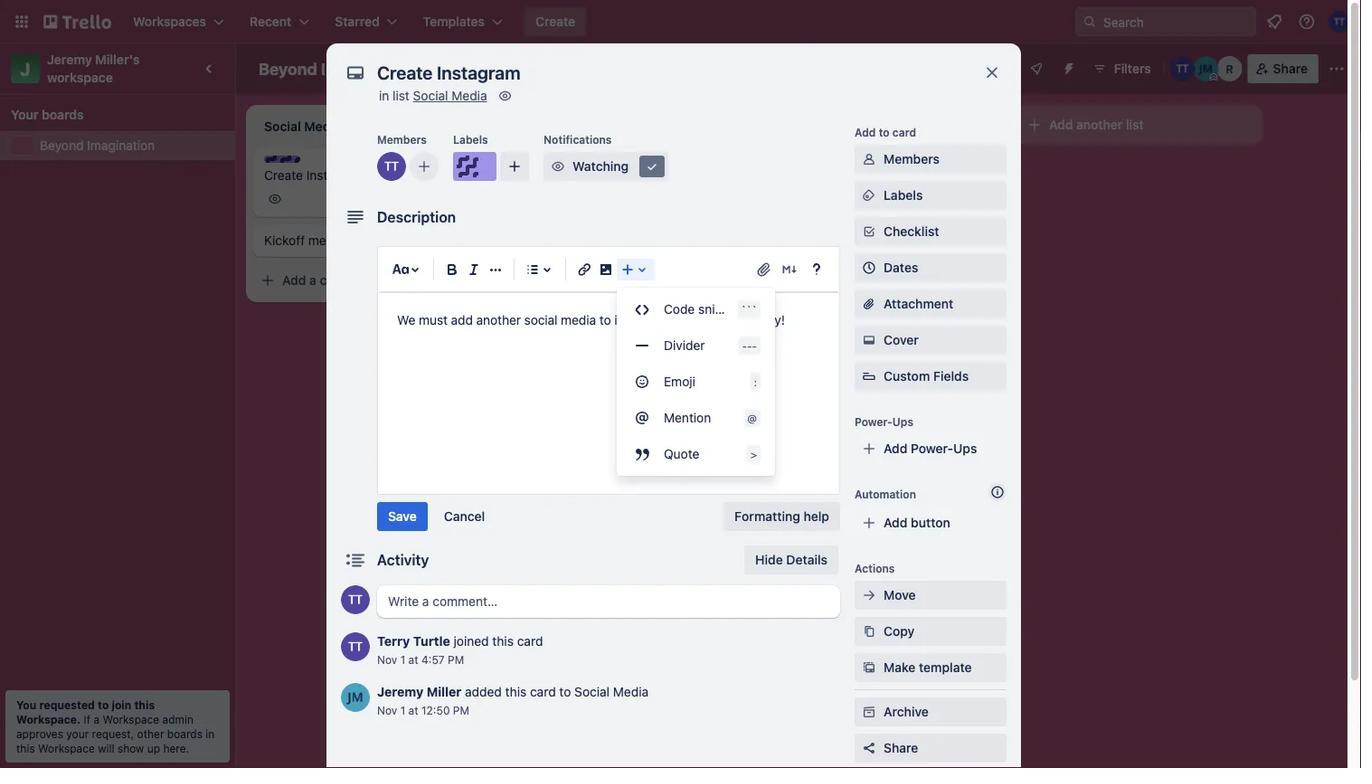 Task type: locate. For each thing, give the bounding box(es) containing it.
checklist
[[884, 224, 940, 239]]

0 vertical spatial ups
[[893, 415, 914, 428]]

0 horizontal spatial ups
[[893, 415, 914, 428]]

jeremy
[[47, 52, 92, 67], [377, 685, 424, 700]]

quote image
[[632, 443, 653, 465]]

1 horizontal spatial labels
[[884, 188, 923, 203]]

beyond
[[259, 59, 317, 78], [40, 138, 84, 153]]

menu
[[617, 291, 776, 472]]

copy link
[[855, 617, 1007, 646]]

3 sm image from the top
[[861, 586, 879, 605]]

jeremy miller added this card to social media nov 1 at 12:50 pm
[[377, 685, 649, 717]]

to left join
[[98, 699, 109, 711]]

0 horizontal spatial list
[[393, 88, 410, 103]]

attachment
[[884, 296, 954, 311]]

create inside button
[[536, 14, 576, 29]]

media
[[561, 313, 596, 328]]

template
[[919, 660, 972, 675]]

workspace down your
[[38, 742, 95, 755]]

0 vertical spatial beyond
[[259, 59, 317, 78]]

imagination down 'your boards with 1 items' element on the top of page
[[87, 138, 155, 153]]

0 horizontal spatial share button
[[855, 734, 1007, 763]]

0 vertical spatial 1
[[401, 653, 406, 666]]

if
[[84, 713, 91, 726]]

-
[[742, 339, 747, 352], [747, 339, 752, 352], [752, 339, 757, 352]]

sm image inside move link
[[861, 586, 879, 605]]

share left show menu "image"
[[1274, 61, 1309, 76]]

0 vertical spatial share
[[1274, 61, 1309, 76]]

jeremy up nov 1 at 12:50 pm link
[[377, 685, 424, 700]]

1 horizontal spatial power-
[[911, 441, 954, 456]]

here.
[[163, 742, 189, 755]]

0 vertical spatial imagination
[[321, 59, 413, 78]]

this right added
[[506, 685, 527, 700]]

jeremy miller's workspace
[[47, 52, 143, 85]]

1 horizontal spatial boards
[[167, 728, 203, 740]]

sm image left cover
[[861, 331, 879, 349]]

1 vertical spatial pm
[[453, 704, 470, 717]]

2 sm image from the top
[[861, 331, 879, 349]]

12:50
[[422, 704, 450, 717]]

nov left 12:50
[[377, 704, 398, 717]]

to inside you requested to join this workspace.
[[98, 699, 109, 711]]

0 vertical spatial jeremy miller (jeremymiller198) image
[[1194, 56, 1220, 81]]

ups down fields
[[954, 441, 978, 456]]

1 nov from the top
[[377, 653, 398, 666]]

watching
[[573, 159, 629, 174]]

1 vertical spatial jeremy miller (jeremymiller198) image
[[341, 683, 370, 712]]

save button
[[377, 502, 428, 531]]

0 horizontal spatial in
[[206, 728, 215, 740]]

1 vertical spatial workspace
[[38, 742, 95, 755]]

text styles image
[[390, 259, 412, 281]]

terry turtle (terryturtle) image left terry
[[341, 633, 370, 662]]

labels up color: purple, title: none image
[[453, 133, 488, 146]]

1 1 from the top
[[401, 653, 406, 666]]

2 1 from the top
[[401, 704, 406, 717]]

code snippet ```
[[664, 302, 757, 317]]

1 vertical spatial a
[[310, 273, 317, 288]]

workspace visible image
[[466, 62, 480, 76]]

0 horizontal spatial add a card
[[282, 273, 347, 288]]

this right joined
[[493, 634, 514, 649]]

in down beyond imagination text box
[[379, 88, 389, 103]]

copy
[[884, 624, 915, 639]]

jeremy up workspace
[[47, 52, 92, 67]]

jeremy miller (jeremymiller198) image left r
[[1194, 56, 1220, 81]]

1 at from the top
[[409, 653, 419, 666]]

beyond imagination
[[259, 59, 413, 78], [40, 138, 155, 153]]

1 - from the left
[[742, 339, 747, 352]]

another
[[1077, 117, 1123, 132], [477, 313, 521, 328]]

0 vertical spatial a
[[824, 164, 831, 179]]

move link
[[855, 581, 1007, 610]]

None text field
[[368, 56, 966, 89]]

to right added
[[560, 685, 571, 700]]

social
[[413, 88, 448, 103], [575, 685, 610, 700]]

0 vertical spatial social
[[413, 88, 448, 103]]

jeremy for jeremy miller added this card to social media nov 1 at 12:50 pm
[[377, 685, 424, 700]]

1 vertical spatial labels
[[884, 188, 923, 203]]

1 inside "jeremy miller added this card to social media nov 1 at 12:50 pm"
[[401, 704, 406, 717]]

social
[[525, 313, 558, 328]]

jeremy miller (jeremymiller198) image left nov 1 at 12:50 pm link
[[341, 683, 370, 712]]

formatting help link
[[724, 502, 841, 531]]

1 left 12:50
[[401, 704, 406, 717]]

create for create instagram
[[264, 168, 303, 183]]

color: purple, title: none image
[[453, 152, 497, 181]]

1 vertical spatial another
[[477, 313, 521, 328]]

another down filters button at the right of page
[[1077, 117, 1123, 132]]

1 horizontal spatial media
[[613, 685, 649, 700]]

bold ⌘b image
[[442, 259, 463, 281]]

---
[[742, 339, 757, 352]]

2 nov from the top
[[377, 704, 398, 717]]

4 sm image from the top
[[861, 623, 879, 641]]

labels
[[453, 133, 488, 146], [884, 188, 923, 203]]

1 vertical spatial list
[[1127, 117, 1144, 132]]

add a card button down the kickoff meeting link
[[253, 266, 456, 295]]

1
[[401, 653, 406, 666], [401, 704, 406, 717]]

card right added
[[530, 685, 556, 700]]

share button down archive link at the bottom right
[[855, 734, 1007, 763]]

jeremy inside "jeremy miller added this card to social media nov 1 at 12:50 pm"
[[377, 685, 424, 700]]

0 vertical spatial jeremy
[[47, 52, 92, 67]]

1 horizontal spatial share
[[1274, 61, 1309, 76]]

sm image for move
[[861, 586, 879, 605]]

0 vertical spatial labels
[[453, 133, 488, 146]]

jeremy miller (jeremymiller198) image
[[1194, 56, 1220, 81], [341, 683, 370, 712]]

2 horizontal spatial a
[[824, 164, 831, 179]]

to up "members" link
[[879, 126, 890, 138]]

dates button
[[855, 253, 1007, 282]]

1 vertical spatial power-
[[911, 441, 954, 456]]

add a card
[[796, 164, 861, 179], [282, 273, 347, 288]]

add a card button down add to card
[[767, 157, 970, 186]]

3 - from the left
[[752, 339, 757, 352]]

add
[[451, 313, 473, 328]]

this
[[493, 634, 514, 649], [506, 685, 527, 700], [134, 699, 155, 711], [16, 742, 35, 755]]

0 vertical spatial list
[[393, 88, 410, 103]]

1 horizontal spatial jeremy
[[377, 685, 424, 700]]

another right add on the left of the page
[[477, 313, 521, 328]]

0 horizontal spatial add a card button
[[253, 266, 456, 295]]

0 vertical spatial pm
[[448, 653, 464, 666]]

sm image inside checklist link
[[861, 223, 879, 241]]

add a card down add to card
[[796, 164, 861, 179]]

create from template… image
[[977, 165, 992, 179]]

2 - from the left
[[747, 339, 752, 352]]

divider image
[[632, 335, 653, 357]]

must
[[419, 313, 448, 328]]

details
[[787, 552, 828, 567]]

hide
[[756, 552, 783, 567]]

sm image left archive
[[861, 703, 879, 721]]

joined
[[454, 634, 489, 649]]

share down archive
[[884, 741, 919, 756]]

1 horizontal spatial beyond
[[259, 59, 317, 78]]

sm image for checklist
[[861, 223, 879, 241]]

sm image for copy
[[861, 623, 879, 641]]

1 vertical spatial at
[[409, 704, 419, 717]]

1 vertical spatial social
[[575, 685, 610, 700]]

1 vertical spatial nov
[[377, 704, 398, 717]]

pm right 4:57 at bottom
[[448, 653, 464, 666]]

sm image
[[861, 223, 879, 241], [861, 331, 879, 349], [861, 586, 879, 605], [861, 623, 879, 641], [861, 703, 879, 721]]

editor toolbar toolbar
[[386, 255, 832, 476]]

0 vertical spatial terry turtle (terryturtle) image
[[456, 188, 478, 210]]

open help dialog image
[[806, 259, 828, 281]]

Write a comment text field
[[377, 586, 841, 618]]

0 notifications image
[[1264, 11, 1286, 33]]

terry turtle (terryturtle) image down color: purple, title: none image
[[456, 188, 478, 210]]

list left social media link
[[393, 88, 410, 103]]

imagination up the in list social media
[[321, 59, 413, 78]]

ups
[[893, 415, 914, 428], [954, 441, 978, 456]]

to right media
[[600, 313, 611, 328]]

0 vertical spatial boards
[[42, 107, 84, 122]]

1 down terry
[[401, 653, 406, 666]]

another inside button
[[1077, 117, 1123, 132]]

0 vertical spatial add a card button
[[767, 157, 970, 186]]

primary element
[[0, 0, 1362, 43]]

create from template… image
[[463, 273, 478, 288]]

sm image inside make template link
[[861, 659, 879, 677]]

create down color: purple, title: none icon
[[264, 168, 303, 183]]

another inside main content area, start typing to enter text. text field
[[477, 313, 521, 328]]

automation image
[[1055, 54, 1080, 80]]

0 horizontal spatial terry turtle (terryturtle) image
[[341, 633, 370, 662]]

1 horizontal spatial imagination
[[321, 59, 413, 78]]

boards inside if a workspace admin approves your request, other boards in this workspace will show up here.
[[167, 728, 203, 740]]

this inside if a workspace admin approves your request, other boards in this workspace will show up here.
[[16, 742, 35, 755]]

your
[[11, 107, 38, 122]]

italic ⌘i image
[[463, 259, 485, 281]]

sm image left copy
[[861, 623, 879, 641]]

1 horizontal spatial add a card button
[[767, 157, 970, 186]]

card down add to card
[[834, 164, 861, 179]]

1 horizontal spatial workspace
[[103, 713, 159, 726]]

in
[[379, 88, 389, 103], [206, 728, 215, 740]]

0 horizontal spatial a
[[94, 713, 100, 726]]

boards down the admin
[[167, 728, 203, 740]]

make template link
[[855, 653, 1007, 682]]

a
[[824, 164, 831, 179], [310, 273, 317, 288], [94, 713, 100, 726]]

sm image inside "members" link
[[861, 150, 879, 168]]

jeremy inside jeremy miller's workspace
[[47, 52, 92, 67]]

boards right your
[[42, 107, 84, 122]]

0 vertical spatial at
[[409, 653, 419, 666]]

at left 12:50
[[409, 704, 419, 717]]

star or unstar board image
[[433, 62, 447, 76]]

workspace down join
[[103, 713, 159, 726]]

1 vertical spatial beyond
[[40, 138, 84, 153]]

social inside "jeremy miller added this card to social media nov 1 at 12:50 pm"
[[575, 685, 610, 700]]

1 horizontal spatial another
[[1077, 117, 1123, 132]]

1 vertical spatial jeremy
[[377, 685, 424, 700]]

this right join
[[134, 699, 155, 711]]

sm image inside copy link
[[861, 623, 879, 641]]

1 sm image from the top
[[861, 223, 879, 241]]

0 horizontal spatial social
[[413, 88, 448, 103]]

5 sm image from the top
[[861, 703, 879, 721]]

card up "members" link
[[893, 126, 917, 138]]

sm image inside cover link
[[861, 331, 879, 349]]

@
[[748, 412, 757, 424]]

Main content area, start typing to enter text. text field
[[397, 309, 821, 331]]

cover
[[884, 333, 919, 348]]

2 vertical spatial a
[[94, 713, 100, 726]]

members down add to card
[[884, 152, 940, 167]]

add members to card image
[[417, 157, 432, 176]]

sm image left checklist
[[861, 223, 879, 241]]

0 horizontal spatial imagination
[[87, 138, 155, 153]]

sm image for cover
[[861, 331, 879, 349]]

more formatting image
[[485, 259, 507, 281]]

miller
[[427, 685, 462, 700]]

attachment button
[[855, 290, 1007, 319]]

approves
[[16, 728, 63, 740]]

card inside terry turtle joined this card nov 1 at 4:57 pm
[[517, 634, 543, 649]]

open information menu image
[[1299, 13, 1317, 31]]

power- down power-ups
[[911, 441, 954, 456]]

0 vertical spatial create
[[536, 14, 576, 29]]

this down approves
[[16, 742, 35, 755]]

share
[[1274, 61, 1309, 76], [884, 741, 919, 756]]

1 horizontal spatial list
[[1127, 117, 1144, 132]]

terry turtle (terryturtle) image
[[456, 188, 478, 210], [341, 633, 370, 662]]

1 horizontal spatial ups
[[954, 441, 978, 456]]

nov inside "jeremy miller added this card to social media nov 1 at 12:50 pm"
[[377, 704, 398, 717]]

sm image for members
[[861, 150, 879, 168]]

0 horizontal spatial jeremy
[[47, 52, 92, 67]]

beyond imagination inside text box
[[259, 59, 413, 78]]

0 vertical spatial add a card
[[796, 164, 861, 179]]

added
[[465, 685, 502, 700]]

0 vertical spatial share button
[[1249, 54, 1319, 83]]

2 at from the top
[[409, 704, 419, 717]]

pm inside terry turtle joined this card nov 1 at 4:57 pm
[[448, 653, 464, 666]]

terry turtle joined this card nov 1 at 4:57 pm
[[377, 634, 543, 666]]

quote
[[664, 447, 700, 462]]

0 horizontal spatial beyond imagination
[[40, 138, 155, 153]]

to inside text field
[[600, 313, 611, 328]]

4:57
[[422, 653, 445, 666]]

1 horizontal spatial social
[[575, 685, 610, 700]]

thinking link
[[521, 167, 731, 185]]

1 horizontal spatial members
[[884, 152, 940, 167]]

1 vertical spatial media
[[613, 685, 649, 700]]

power- down custom
[[855, 415, 893, 428]]

beyond imagination link
[[40, 137, 224, 155]]

create up board
[[536, 14, 576, 29]]

0 horizontal spatial another
[[477, 313, 521, 328]]

add button
[[884, 515, 951, 530]]

turtle
[[413, 634, 450, 649]]

other
[[137, 728, 164, 740]]

at left 4:57 at bottom
[[409, 653, 419, 666]]

sm image for labels
[[861, 186, 879, 205]]

r
[[1227, 62, 1234, 75]]

activity
[[377, 552, 429, 569]]

create inside 'link'
[[264, 168, 303, 183]]

j
[[20, 58, 30, 79]]

list down filters
[[1127, 117, 1144, 132]]

add another list button
[[1017, 105, 1263, 145]]

terry turtle (terryturtle) image
[[1329, 11, 1351, 33], [1171, 56, 1196, 81], [377, 152, 406, 181], [341, 586, 370, 614]]

pm down miller
[[453, 704, 470, 717]]

watching button
[[544, 152, 669, 181]]

add a card down kickoff meeting
[[282, 273, 347, 288]]

1 vertical spatial 1
[[401, 704, 406, 717]]

1 horizontal spatial add a card
[[796, 164, 861, 179]]

0 vertical spatial media
[[452, 88, 487, 103]]

1 horizontal spatial a
[[310, 273, 317, 288]]

0 horizontal spatial power-
[[855, 415, 893, 428]]

youth
[[689, 313, 722, 328]]

1 horizontal spatial in
[[379, 88, 389, 103]]

menu containing code snippet
[[617, 291, 776, 472]]

1 vertical spatial share button
[[855, 734, 1007, 763]]

sm image
[[496, 87, 515, 105], [861, 150, 879, 168], [549, 157, 567, 176], [643, 157, 662, 176], [861, 186, 879, 205], [861, 659, 879, 677]]

members up add members to card "image" on the top left of the page
[[377, 133, 427, 146]]

thoughts
[[539, 157, 589, 169]]

labels up checklist
[[884, 188, 923, 203]]

image image
[[595, 259, 617, 281]]

0 vertical spatial beyond imagination
[[259, 59, 413, 78]]

sm image inside archive link
[[861, 703, 879, 721]]

0 vertical spatial workspace
[[103, 713, 159, 726]]

1 horizontal spatial beyond imagination
[[259, 59, 413, 78]]

0 horizontal spatial share
[[884, 741, 919, 756]]

share button down 0 notifications icon at the top of page
[[1249, 54, 1319, 83]]

1 inside terry turtle joined this card nov 1 at 4:57 pm
[[401, 653, 406, 666]]

nov down terry
[[377, 653, 398, 666]]

0 horizontal spatial beyond
[[40, 138, 84, 153]]

0 horizontal spatial create
[[264, 168, 303, 183]]

make template
[[884, 660, 972, 675]]

1 horizontal spatial create
[[536, 14, 576, 29]]

0 vertical spatial nov
[[377, 653, 398, 666]]

boards
[[42, 107, 84, 122], [167, 728, 203, 740]]

ups up add power-ups
[[893, 415, 914, 428]]

view markdown image
[[781, 261, 799, 279]]

card down meeting
[[320, 273, 347, 288]]

members
[[377, 133, 427, 146], [884, 152, 940, 167]]

nov 1 at 12:50 pm link
[[377, 704, 470, 717]]

1 vertical spatial ups
[[954, 441, 978, 456]]

add a card button
[[767, 157, 970, 186], [253, 266, 456, 295]]

admin
[[162, 713, 194, 726]]

sm image inside labels link
[[861, 186, 879, 205]]

sm image down actions
[[861, 586, 879, 605]]

1 vertical spatial create
[[264, 168, 303, 183]]

if a workspace admin approves your request, other boards in this workspace will show up here.
[[16, 713, 215, 755]]

in right other
[[206, 728, 215, 740]]

card right joined
[[517, 634, 543, 649]]

0 vertical spatial another
[[1077, 117, 1123, 132]]

1 vertical spatial in
[[206, 728, 215, 740]]

automation
[[855, 488, 917, 500]]

1 vertical spatial beyond imagination
[[40, 138, 155, 153]]

join
[[112, 699, 131, 711]]

1 vertical spatial boards
[[167, 728, 203, 740]]



Task type: describe. For each thing, give the bounding box(es) containing it.
make
[[884, 660, 916, 675]]

fields
[[934, 369, 969, 384]]

help
[[804, 509, 830, 524]]

add a card button for create from template… image
[[767, 157, 970, 186]]

you
[[16, 699, 36, 711]]

to inside "jeremy miller added this card to social media nov 1 at 12:50 pm"
[[560, 685, 571, 700]]

lists image
[[522, 259, 544, 281]]

add button button
[[855, 509, 1007, 538]]

0 horizontal spatial labels
[[453, 133, 488, 146]]

1 vertical spatial terry turtle (terryturtle) image
[[341, 633, 370, 662]]

actions
[[855, 562, 895, 575]]

:
[[754, 376, 757, 388]]

archive link
[[855, 698, 1007, 727]]

cancel button
[[433, 502, 496, 531]]

mention image
[[632, 407, 653, 429]]

save
[[388, 509, 417, 524]]

add to card
[[855, 126, 917, 138]]

custom
[[884, 369, 931, 384]]

in inside if a workspace admin approves your request, other boards in this workspace will show up here.
[[206, 728, 215, 740]]

hide details link
[[745, 546, 839, 575]]

back to home image
[[43, 7, 111, 36]]

board link
[[491, 54, 568, 83]]

social media link
[[413, 88, 487, 103]]

0 horizontal spatial jeremy miller (jeremymiller198) image
[[341, 683, 370, 712]]

1 vertical spatial imagination
[[87, 138, 155, 153]]

jeremy for jeremy miller's workspace
[[47, 52, 92, 67]]

media inside "jeremy miller added this card to social media nov 1 at 12:50 pm"
[[613, 685, 649, 700]]

requested
[[39, 699, 95, 711]]

create button
[[525, 7, 587, 36]]

0 vertical spatial power-
[[855, 415, 893, 428]]

miller's
[[95, 52, 140, 67]]

cover link
[[855, 326, 1007, 355]]

1 vertical spatial add a card
[[282, 273, 347, 288]]

power ups image
[[1030, 62, 1044, 76]]

you requested to join this workspace.
[[16, 699, 155, 726]]

your boards with 1 items element
[[11, 104, 215, 126]]

0 vertical spatial in
[[379, 88, 389, 103]]

custom fields button
[[855, 367, 1007, 386]]

snippet
[[699, 302, 742, 317]]

mention
[[664, 410, 712, 425]]

add a card button for create from template… icon
[[253, 266, 456, 295]]

formatting
[[735, 509, 801, 524]]

thoughts thinking
[[521, 157, 589, 183]]

menu inside editor toolbar toolbar
[[617, 291, 776, 472]]

terry
[[377, 634, 410, 649]]

Board name text field
[[250, 54, 422, 83]]

card inside "jeremy miller added this card to social media nov 1 at 12:50 pm"
[[530, 685, 556, 700]]

emoji image
[[632, 371, 653, 393]]

at inside terry turtle joined this card nov 1 at 4:57 pm
[[409, 653, 419, 666]]

search image
[[1083, 14, 1098, 29]]

labels link
[[855, 181, 1007, 210]]

code
[[664, 302, 695, 317]]

emoji
[[664, 374, 696, 389]]

list inside add another list button
[[1127, 117, 1144, 132]]

1 horizontal spatial terry turtle (terryturtle) image
[[456, 188, 478, 210]]

r button
[[1218, 56, 1243, 81]]

add power-ups
[[884, 441, 978, 456]]

we
[[397, 313, 416, 328]]

checklist link
[[855, 217, 1007, 246]]

color: bold red, title: "thoughts" element
[[521, 156, 589, 169]]

cancel
[[444, 509, 485, 524]]

create instagram
[[264, 168, 365, 183]]

notifications
[[544, 133, 612, 146]]

your
[[66, 728, 89, 740]]

custom fields
[[884, 369, 969, 384]]

filters
[[1115, 61, 1152, 76]]

attach and insert link image
[[756, 261, 774, 279]]

sm image for watching
[[549, 157, 567, 176]]

1 horizontal spatial share button
[[1249, 54, 1319, 83]]

rubyanndersson (rubyanndersson) image
[[1218, 56, 1243, 81]]

1 vertical spatial share
[[884, 741, 919, 756]]

show menu image
[[1328, 60, 1347, 78]]

0 horizontal spatial media
[[452, 88, 487, 103]]

pm inside "jeremy miller added this card to social media nov 1 at 12:50 pm"
[[453, 704, 470, 717]]

nov 1 at 4:57 pm link
[[377, 653, 464, 666]]

up
[[147, 742, 160, 755]]

color: purple, title: none image
[[264, 156, 300, 163]]

increase
[[615, 313, 664, 328]]

this inside terry turtle joined this card nov 1 at 4:57 pm
[[493, 634, 514, 649]]

kickoff meeting link
[[264, 232, 474, 250]]

create instagram link
[[264, 167, 474, 185]]

link image
[[574, 259, 595, 281]]

request,
[[92, 728, 134, 740]]

sm image for archive
[[861, 703, 879, 721]]

this inside "jeremy miller added this card to social media nov 1 at 12:50 pm"
[[506, 685, 527, 700]]

at inside "jeremy miller added this card to social media nov 1 at 12:50 pm"
[[409, 704, 419, 717]]

workspace.
[[16, 713, 81, 726]]

members link
[[855, 145, 1007, 174]]

imagination inside text box
[[321, 59, 413, 78]]

formatting help
[[735, 509, 830, 524]]

thinking
[[521, 168, 571, 183]]

hide details
[[756, 552, 828, 567]]

show
[[118, 742, 144, 755]]

our
[[667, 313, 686, 328]]

sm image for make template
[[861, 659, 879, 677]]

nov inside terry turtle joined this card nov 1 at 4:57 pm
[[377, 653, 398, 666]]

workspace
[[47, 70, 113, 85]]

1 vertical spatial members
[[884, 152, 940, 167]]

```
[[742, 303, 757, 316]]

board
[[522, 61, 557, 76]]

meeting
[[309, 233, 356, 248]]

Search field
[[1098, 8, 1256, 35]]

a inside if a workspace admin approves your request, other boards in this workspace will show up here.
[[94, 713, 100, 726]]

beyond inside text box
[[259, 59, 317, 78]]

this inside you requested to join this workspace.
[[134, 699, 155, 711]]

0 horizontal spatial workspace
[[38, 742, 95, 755]]

create for create
[[536, 14, 576, 29]]

0 horizontal spatial members
[[377, 133, 427, 146]]

code snippet image
[[632, 299, 653, 320]]

move
[[884, 588, 916, 603]]

add power-ups link
[[855, 434, 1007, 463]]

0 horizontal spatial boards
[[42, 107, 84, 122]]

1 horizontal spatial jeremy miller (jeremymiller198) image
[[1194, 56, 1220, 81]]

kickoff
[[264, 233, 305, 248]]

your boards
[[11, 107, 84, 122]]

description
[[377, 209, 456, 226]]

kickoff meeting
[[264, 233, 356, 248]]

will
[[98, 742, 114, 755]]

button
[[911, 515, 951, 530]]

divider
[[664, 338, 705, 353]]



Task type: vqa. For each thing, say whether or not it's contained in the screenshot.
the PM
yes



